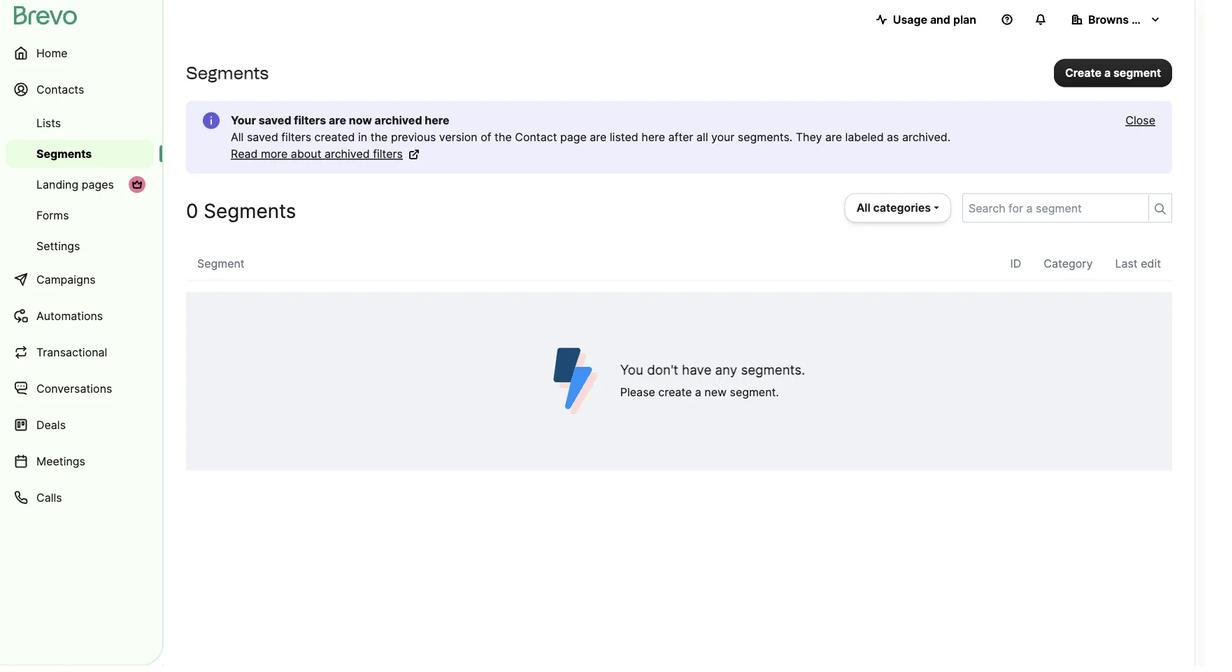 Task type: vqa. For each thing, say whether or not it's contained in the screenshot.
Forms link
yes



Task type: locate. For each thing, give the bounding box(es) containing it.
0 vertical spatial segments.
[[738, 131, 793, 144]]

create a segment button
[[1055, 59, 1173, 87]]

segments up the your
[[186, 63, 269, 83]]

0 horizontal spatial are
[[329, 114, 346, 127]]

campaigns link
[[6, 263, 154, 297]]

left___rvooi image
[[132, 179, 143, 190]]

1 vertical spatial segments
[[36, 147, 92, 161]]

saved
[[259, 114, 292, 127], [247, 131, 278, 144]]

transactional link
[[6, 336, 154, 370]]

create
[[659, 386, 692, 400]]

usage
[[893, 13, 928, 26]]

alert containing your saved filters are now archived here
[[186, 101, 1173, 174]]

contact
[[515, 131, 557, 144]]

categories
[[874, 201, 931, 215]]

0 vertical spatial all
[[231, 131, 244, 144]]

close
[[1126, 114, 1156, 127]]

0 horizontal spatial the
[[371, 131, 388, 144]]

your
[[231, 114, 256, 127]]

a right create
[[1105, 66, 1111, 80]]

0 horizontal spatial a
[[696, 386, 702, 400]]

1 the from the left
[[371, 131, 388, 144]]

1 horizontal spatial all
[[857, 201, 871, 215]]

are right page
[[590, 131, 607, 144]]

1 vertical spatial saved
[[247, 131, 278, 144]]

are up created
[[329, 114, 346, 127]]

1 horizontal spatial the
[[495, 131, 512, 144]]

automations
[[36, 309, 103, 323]]

you
[[621, 363, 644, 378]]

0 horizontal spatial here
[[425, 114, 450, 127]]

version
[[439, 131, 478, 144]]

0 vertical spatial a
[[1105, 66, 1111, 80]]

all inside all categories button
[[857, 201, 871, 215]]

segment
[[197, 257, 245, 271]]

they
[[796, 131, 823, 144]]

1 horizontal spatial here
[[642, 131, 666, 144]]

archived inside your saved filters are now archived here all saved filters created in the previous version of the contact page are listed here after all your segments. they are labeled as archived.
[[375, 114, 422, 127]]

segments up landing
[[36, 147, 92, 161]]

pages
[[82, 178, 114, 191]]

deals
[[36, 419, 66, 432]]

enterprise
[[1132, 13, 1188, 26]]

contacts link
[[6, 73, 154, 106]]

all down the your
[[231, 131, 244, 144]]

1 horizontal spatial a
[[1105, 66, 1111, 80]]

campaigns
[[36, 273, 96, 287]]

saved right the your
[[259, 114, 292, 127]]

segments
[[186, 63, 269, 83], [36, 147, 92, 161], [204, 199, 296, 223]]

don't
[[647, 363, 679, 378]]

2 vertical spatial filters
[[373, 147, 403, 161]]

1 vertical spatial segments.
[[741, 363, 806, 378]]

created
[[315, 131, 355, 144]]

a
[[1105, 66, 1111, 80], [696, 386, 702, 400]]

alert
[[186, 101, 1173, 174]]

read
[[231, 147, 258, 161]]

are
[[329, 114, 346, 127], [590, 131, 607, 144], [826, 131, 843, 144]]

segments down read
[[204, 199, 296, 223]]

landing pages link
[[6, 171, 154, 199]]

meetings link
[[6, 445, 154, 479]]

1 vertical spatial all
[[857, 201, 871, 215]]

1 horizontal spatial are
[[590, 131, 607, 144]]

0 vertical spatial filters
[[294, 114, 326, 127]]

please
[[621, 386, 656, 400]]

please create a new segment.
[[621, 386, 779, 400]]

your saved filters are now archived here all saved filters created in the previous version of the contact page are listed here after all your segments. they are labeled as archived.
[[231, 114, 951, 144]]

archived up previous
[[375, 114, 422, 127]]

segments.
[[738, 131, 793, 144], [741, 363, 806, 378]]

here
[[425, 114, 450, 127], [642, 131, 666, 144]]

1 vertical spatial a
[[696, 386, 702, 400]]

filters
[[294, 114, 326, 127], [282, 131, 311, 144], [373, 147, 403, 161]]

home link
[[6, 36, 154, 70]]

all
[[231, 131, 244, 144], [857, 201, 871, 215]]

of
[[481, 131, 492, 144]]

archived.
[[903, 131, 951, 144]]

filters down previous
[[373, 147, 403, 161]]

segments link
[[6, 140, 154, 168]]

saved up more
[[247, 131, 278, 144]]

archived
[[375, 114, 422, 127], [325, 147, 370, 161]]

1 horizontal spatial archived
[[375, 114, 422, 127]]

edit
[[1142, 257, 1162, 271]]

all
[[697, 131, 709, 144]]

0 vertical spatial here
[[425, 114, 450, 127]]

have
[[682, 363, 712, 378]]

listed
[[610, 131, 639, 144]]

filters up created
[[294, 114, 326, 127]]

settings link
[[6, 232, 154, 260]]

a left new
[[696, 386, 702, 400]]

conversations
[[36, 382, 112, 396]]

the right in
[[371, 131, 388, 144]]

previous
[[391, 131, 436, 144]]

filters up about
[[282, 131, 311, 144]]

the right of
[[495, 131, 512, 144]]

archived down created
[[325, 147, 370, 161]]

2 vertical spatial segments
[[204, 199, 296, 223]]

transactional
[[36, 346, 107, 359]]

are right they
[[826, 131, 843, 144]]

close link
[[1126, 112, 1156, 129]]

and
[[931, 13, 951, 26]]

search image
[[1155, 204, 1167, 215]]

0 horizontal spatial archived
[[325, 147, 370, 161]]

all categories button
[[845, 194, 952, 223]]

the
[[371, 131, 388, 144], [495, 131, 512, 144]]

0 horizontal spatial all
[[231, 131, 244, 144]]

more
[[261, 147, 288, 161]]

0 vertical spatial segments
[[186, 63, 269, 83]]

1 vertical spatial archived
[[325, 147, 370, 161]]

here left the "after"
[[642, 131, 666, 144]]

all left categories
[[857, 201, 871, 215]]

segments. right your
[[738, 131, 793, 144]]

segments. up segment.
[[741, 363, 806, 378]]

0 vertical spatial archived
[[375, 114, 422, 127]]

here up version at top
[[425, 114, 450, 127]]

1 vertical spatial here
[[642, 131, 666, 144]]

now
[[349, 114, 372, 127]]

lists link
[[6, 109, 154, 137]]



Task type: describe. For each thing, give the bounding box(es) containing it.
create a segment
[[1066, 66, 1162, 80]]

calls
[[36, 491, 62, 505]]

segment
[[1114, 66, 1162, 80]]

segment.
[[730, 386, 779, 400]]

after
[[669, 131, 694, 144]]

id
[[1011, 257, 1022, 271]]

page
[[561, 131, 587, 144]]

all categories
[[857, 201, 931, 215]]

0
[[186, 199, 198, 223]]

new
[[705, 386, 727, 400]]

read more about archived filters link
[[231, 146, 420, 163]]

meetings
[[36, 455, 85, 469]]

usage and plan
[[893, 13, 977, 26]]

search button
[[1149, 195, 1172, 221]]

plan
[[954, 13, 977, 26]]

you don't have any segments.
[[621, 363, 806, 378]]

2 the from the left
[[495, 131, 512, 144]]

all inside your saved filters are now archived here all saved filters created in the previous version of the contact page are listed here after all your segments. they are labeled as archived.
[[231, 131, 244, 144]]

settings
[[36, 239, 80, 253]]

last edit
[[1116, 257, 1162, 271]]

conversations link
[[6, 372, 154, 406]]

forms
[[36, 209, 69, 222]]

a inside button
[[1105, 66, 1111, 80]]

browns
[[1089, 13, 1129, 26]]

Search for a segment search field
[[964, 194, 1144, 222]]

read more about archived filters
[[231, 147, 403, 161]]

lists
[[36, 116, 61, 130]]

deals link
[[6, 409, 154, 442]]

0 vertical spatial saved
[[259, 114, 292, 127]]

0 segments
[[186, 199, 296, 223]]

last
[[1116, 257, 1138, 271]]

create
[[1066, 66, 1102, 80]]

home
[[36, 46, 68, 60]]

labeled
[[846, 131, 884, 144]]

browns enterprise button
[[1061, 6, 1188, 34]]

as
[[887, 131, 900, 144]]

segments. inside your saved filters are now archived here all saved filters created in the previous version of the contact page are listed here after all your segments. they are labeled as archived.
[[738, 131, 793, 144]]

contacts
[[36, 83, 84, 96]]

browns enterprise
[[1089, 13, 1188, 26]]

about
[[291, 147, 322, 161]]

usage and plan button
[[865, 6, 988, 34]]

any
[[716, 363, 738, 378]]

automations link
[[6, 300, 154, 333]]

your
[[712, 131, 735, 144]]

1 vertical spatial filters
[[282, 131, 311, 144]]

category
[[1044, 257, 1093, 271]]

2 horizontal spatial are
[[826, 131, 843, 144]]

calls link
[[6, 481, 154, 515]]

forms link
[[6, 202, 154, 230]]

landing
[[36, 178, 79, 191]]

in
[[358, 131, 368, 144]]

landing pages
[[36, 178, 114, 191]]



